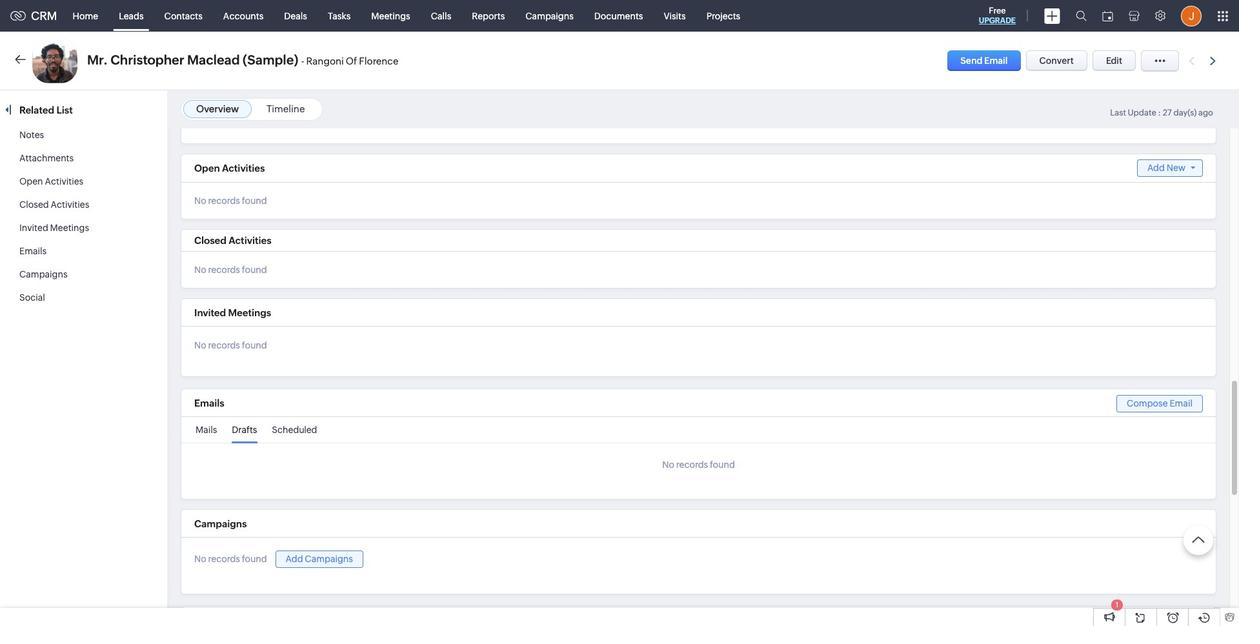 Task type: locate. For each thing, give the bounding box(es) containing it.
1 vertical spatial meetings
[[50, 223, 89, 233]]

leads
[[119, 11, 144, 21]]

closed
[[19, 200, 49, 210], [194, 235, 227, 246]]

meetings
[[372, 11, 411, 21], [50, 223, 89, 233], [228, 307, 271, 318]]

open
[[194, 163, 220, 174], [19, 176, 43, 187]]

emails up mails
[[194, 398, 225, 409]]

reports
[[472, 11, 505, 21]]

email right send
[[985, 56, 1008, 66]]

emails link
[[19, 246, 47, 256]]

activities
[[222, 163, 265, 174], [45, 176, 83, 187], [51, 200, 89, 210], [229, 235, 272, 246]]

meetings link
[[361, 0, 421, 31]]

1 vertical spatial open
[[19, 176, 43, 187]]

leads link
[[109, 0, 154, 31]]

1 vertical spatial open activities
[[19, 176, 83, 187]]

reports link
[[462, 0, 516, 31]]

closed activities link
[[19, 200, 89, 210]]

add new
[[1148, 163, 1186, 173]]

new
[[1167, 163, 1186, 173]]

0 vertical spatial open activities
[[194, 163, 265, 174]]

campaigns link right reports
[[516, 0, 584, 31]]

open down attachments
[[19, 176, 43, 187]]

search image
[[1077, 10, 1087, 21]]

1 vertical spatial closed activities
[[194, 235, 272, 246]]

ago
[[1199, 108, 1214, 118]]

last update : 27 day(s) ago
[[1111, 108, 1214, 118]]

found
[[242, 196, 267, 206], [242, 265, 267, 275], [242, 340, 267, 351], [710, 460, 735, 470], [242, 554, 267, 565]]

1 vertical spatial closed
[[194, 235, 227, 246]]

email for compose email
[[1170, 398, 1193, 409]]

1 vertical spatial emails
[[194, 398, 225, 409]]

attachments link
[[19, 153, 74, 163]]

0 vertical spatial meetings
[[372, 11, 411, 21]]

1 vertical spatial email
[[1170, 398, 1193, 409]]

1 horizontal spatial invited meetings
[[194, 307, 271, 318]]

open activities up closed activities link
[[19, 176, 83, 187]]

1 horizontal spatial email
[[1170, 398, 1193, 409]]

visits
[[664, 11, 686, 21]]

0 horizontal spatial closed activities
[[19, 200, 89, 210]]

convert
[[1040, 56, 1075, 66]]

0 horizontal spatial emails
[[19, 246, 47, 256]]

tasks link
[[318, 0, 361, 31]]

open activities
[[194, 163, 265, 174], [19, 176, 83, 187]]

0 vertical spatial campaigns link
[[516, 0, 584, 31]]

no records found
[[194, 196, 267, 206], [194, 265, 267, 275], [194, 340, 267, 351], [663, 460, 735, 470], [194, 554, 267, 565]]

1 horizontal spatial emails
[[194, 398, 225, 409]]

0 horizontal spatial email
[[985, 56, 1008, 66]]

add
[[1148, 163, 1166, 173], [286, 554, 303, 564]]

1 vertical spatial add
[[286, 554, 303, 564]]

campaigns link down emails link
[[19, 269, 68, 280]]

open down overview
[[194, 163, 220, 174]]

social
[[19, 293, 45, 303]]

0 vertical spatial email
[[985, 56, 1008, 66]]

2 horizontal spatial meetings
[[372, 11, 411, 21]]

email
[[985, 56, 1008, 66], [1170, 398, 1193, 409]]

mails
[[196, 425, 217, 435]]

:
[[1159, 108, 1162, 118]]

-
[[301, 56, 304, 67]]

1 horizontal spatial invited
[[194, 307, 226, 318]]

0 vertical spatial invited
[[19, 223, 48, 233]]

invited meetings
[[19, 223, 89, 233], [194, 307, 271, 318]]

attachments
[[19, 153, 74, 163]]

contacts link
[[154, 0, 213, 31]]

0 vertical spatial add
[[1148, 163, 1166, 173]]

0 horizontal spatial open activities
[[19, 176, 83, 187]]

of
[[346, 56, 357, 67]]

free upgrade
[[980, 6, 1016, 25]]

0 horizontal spatial add
[[286, 554, 303, 564]]

scheduled
[[272, 425, 317, 435]]

profile element
[[1174, 0, 1210, 31]]

27
[[1163, 108, 1173, 118]]

create menu image
[[1045, 8, 1061, 24]]

1 vertical spatial invited meetings
[[194, 307, 271, 318]]

send
[[961, 56, 983, 66]]

campaigns link
[[516, 0, 584, 31], [19, 269, 68, 280]]

timeline link
[[267, 103, 305, 114]]

open activities down overview
[[194, 163, 265, 174]]

records
[[208, 196, 240, 206], [208, 265, 240, 275], [208, 340, 240, 351], [677, 460, 709, 470], [208, 554, 240, 565]]

email for send email
[[985, 56, 1008, 66]]

1 horizontal spatial campaigns link
[[516, 0, 584, 31]]

0 vertical spatial open
[[194, 163, 220, 174]]

0 horizontal spatial invited meetings
[[19, 223, 89, 233]]

emails
[[19, 246, 47, 256], [194, 398, 225, 409]]

no
[[194, 196, 206, 206], [194, 265, 206, 275], [194, 340, 206, 351], [663, 460, 675, 470], [194, 554, 206, 565]]

notes
[[19, 130, 44, 140]]

emails down invited meetings link on the top left of page
[[19, 246, 47, 256]]

campaigns
[[526, 11, 574, 21], [19, 269, 68, 280], [194, 518, 247, 529], [305, 554, 353, 564]]

edit
[[1107, 56, 1123, 66]]

update
[[1129, 108, 1157, 118]]

previous record image
[[1190, 57, 1195, 65]]

create menu element
[[1037, 0, 1069, 31]]

calls
[[431, 11, 452, 21]]

meetings inside meetings link
[[372, 11, 411, 21]]

closed activities
[[19, 200, 89, 210], [194, 235, 272, 246]]

0 vertical spatial invited meetings
[[19, 223, 89, 233]]

profile image
[[1182, 5, 1202, 26]]

0 horizontal spatial campaigns link
[[19, 269, 68, 280]]

1 horizontal spatial add
[[1148, 163, 1166, 173]]

2 vertical spatial meetings
[[228, 307, 271, 318]]

send email
[[961, 56, 1008, 66]]

0 horizontal spatial open
[[19, 176, 43, 187]]

email inside button
[[985, 56, 1008, 66]]

maclead
[[187, 52, 240, 67]]

0 horizontal spatial meetings
[[50, 223, 89, 233]]

invited
[[19, 223, 48, 233], [194, 307, 226, 318]]

email right the compose
[[1170, 398, 1193, 409]]

0 vertical spatial closed
[[19, 200, 49, 210]]



Task type: describe. For each thing, give the bounding box(es) containing it.
visits link
[[654, 0, 697, 31]]

(sample)
[[243, 52, 299, 67]]

overview link
[[196, 103, 239, 114]]

social link
[[19, 293, 45, 303]]

crm
[[31, 9, 57, 23]]

1 horizontal spatial open activities
[[194, 163, 265, 174]]

timeline
[[267, 103, 305, 114]]

send email button
[[948, 50, 1021, 71]]

rangoni
[[306, 56, 344, 67]]

last
[[1111, 108, 1127, 118]]

compose email
[[1128, 398, 1193, 409]]

deals link
[[274, 0, 318, 31]]

day(s)
[[1174, 108, 1197, 118]]

0 horizontal spatial invited
[[19, 223, 48, 233]]

deals
[[284, 11, 307, 21]]

next record image
[[1211, 57, 1219, 65]]

1
[[1116, 601, 1119, 609]]

0 horizontal spatial closed
[[19, 200, 49, 210]]

1 vertical spatial campaigns link
[[19, 269, 68, 280]]

upgrade
[[980, 16, 1016, 25]]

add campaigns
[[286, 554, 353, 564]]

invited meetings link
[[19, 223, 89, 233]]

accounts
[[223, 11, 264, 21]]

drafts
[[232, 425, 257, 435]]

crm link
[[10, 9, 57, 23]]

home
[[73, 11, 98, 21]]

1 horizontal spatial meetings
[[228, 307, 271, 318]]

list
[[56, 105, 73, 116]]

tasks
[[328, 11, 351, 21]]

christopher
[[111, 52, 184, 67]]

add for add campaigns
[[286, 554, 303, 564]]

home link
[[62, 0, 109, 31]]

related
[[19, 105, 54, 116]]

notes link
[[19, 130, 44, 140]]

edit button
[[1093, 50, 1137, 71]]

overview
[[196, 103, 239, 114]]

add for add new
[[1148, 163, 1166, 173]]

0 vertical spatial emails
[[19, 246, 47, 256]]

free
[[989, 6, 1006, 15]]

contacts
[[164, 11, 203, 21]]

projects
[[707, 11, 741, 21]]

add campaigns link
[[275, 551, 364, 568]]

search element
[[1069, 0, 1095, 32]]

mr.
[[87, 52, 108, 67]]

1 horizontal spatial open
[[194, 163, 220, 174]]

1 horizontal spatial closed
[[194, 235, 227, 246]]

florence
[[359, 56, 399, 67]]

documents
[[595, 11, 643, 21]]

1 vertical spatial invited
[[194, 307, 226, 318]]

calls link
[[421, 0, 462, 31]]

documents link
[[584, 0, 654, 31]]

calendar image
[[1103, 11, 1114, 21]]

convert button
[[1026, 50, 1088, 71]]

mr. christopher maclead (sample) - rangoni of florence
[[87, 52, 399, 67]]

related list
[[19, 105, 75, 116]]

compose
[[1128, 398, 1169, 409]]

open activities link
[[19, 176, 83, 187]]

0 vertical spatial closed activities
[[19, 200, 89, 210]]

1 horizontal spatial closed activities
[[194, 235, 272, 246]]

accounts link
[[213, 0, 274, 31]]

projects link
[[697, 0, 751, 31]]



Task type: vqa. For each thing, say whether or not it's contained in the screenshot.
"Portals"
no



